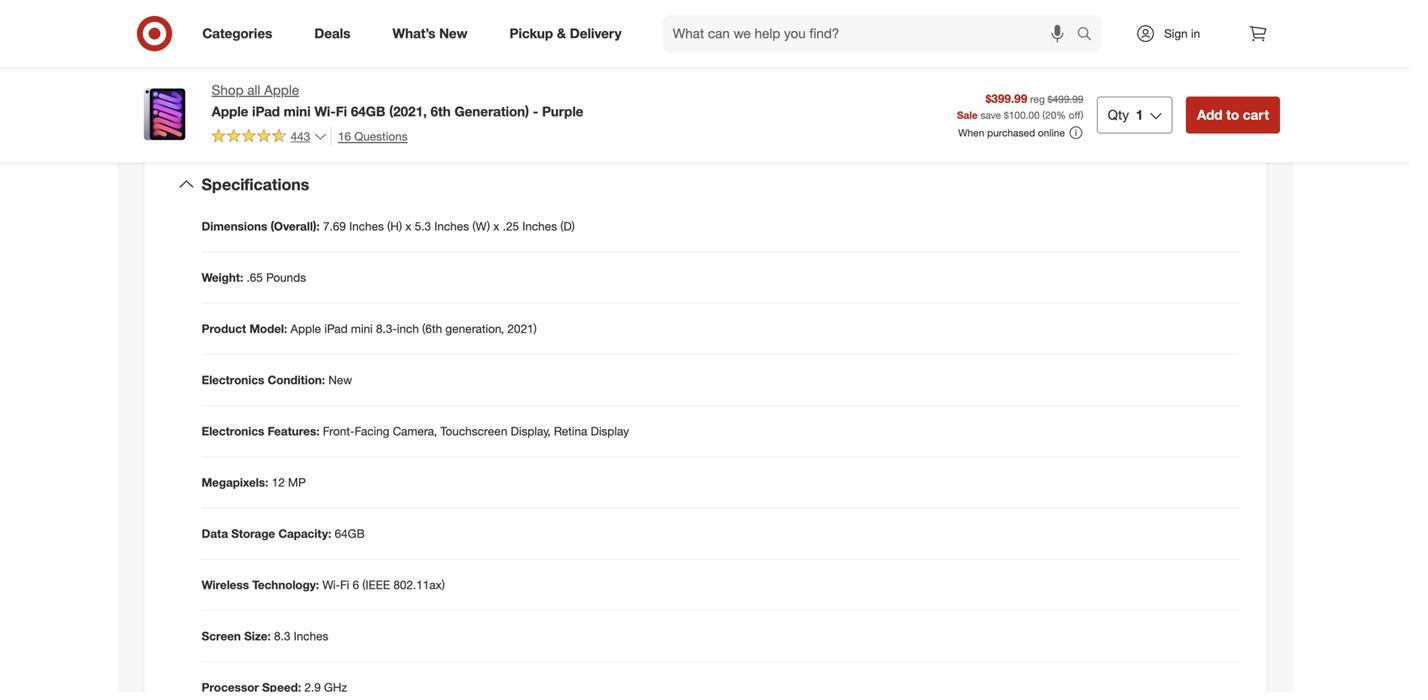 Task type: vqa. For each thing, say whether or not it's contained in the screenshot.
ROUNDED
yes



Task type: describe. For each thing, give the bounding box(es) containing it.
separately.
[[847, 50, 903, 65]]

capacity:
[[278, 526, 331, 541]]

shop
[[212, 82, 244, 98]]

search
[[1069, 27, 1110, 43]]

information.
[[1143, 67, 1205, 82]]

0 horizontal spatial to
[[417, 40, 427, 55]]

more
[[1113, 67, 1140, 82]]

apple for with
[[279, 17, 310, 31]]

purple
[[542, 103, 583, 120]]

for inside the display has rounded corners. when measured diagonally as a rectangle, the ipad mini 8.3- inch screen is 8.3 inches. actual viewable area is less. accessories are sold separately. compatibility varies by generation. battery life varies by use and configuration. see apple.com/batteries for more information.
[[1096, 67, 1110, 82]]

0 horizontal spatial 8.3
[[274, 629, 290, 643]]

dimensions (overall): 7.69 inches (h) x 5.3 inches (w) x .25 inches (d)
[[202, 219, 575, 234]]

8.3 inside the display has rounded corners. when measured diagonally as a rectangle, the ipad mini 8.3- inch screen is 8.3 inches. actual viewable area is less. accessories are sold separately. compatibility varies by generation. battery life varies by use and configuration. see apple.com/batteries for more information.
[[810, 33, 826, 48]]

7.69
[[323, 219, 346, 234]]

pounds
[[266, 270, 306, 285]]

pickup
[[510, 25, 553, 42]]

see
[[964, 67, 985, 82]]

display
[[757, 17, 794, 31]]

inches left (h) at left top
[[349, 219, 384, 234]]

battery
[[734, 67, 773, 82]]

deals
[[314, 25, 350, 42]]

-
[[533, 103, 538, 120]]

to for add to cart
[[1226, 107, 1239, 123]]

pencil
[[313, 17, 345, 31]]

product
[[202, 321, 246, 336]]

0 horizontal spatial new
[[328, 373, 352, 387]]

0 vertical spatial varies
[[979, 50, 1010, 65]]

sale
[[957, 109, 978, 121]]

wireless technology: wi-fi 6 (ieee 802.11ax)
[[202, 578, 445, 592]]

all
[[247, 82, 260, 98]]

sign
[[1164, 26, 1188, 41]]

image of apple ipad mini wi-fi 64gb (2021, 6th generation) - purple image
[[131, 81, 198, 148]]

1 vertical spatial 64gb
[[335, 526, 365, 541]]

(
[[1043, 109, 1045, 121]]

sign in link
[[1121, 15, 1226, 52]]

qty
[[1108, 107, 1129, 123]]

0 horizontal spatial by
[[828, 67, 841, 82]]

rectangle,
[[1084, 17, 1136, 31]]

add to cart button
[[1186, 96, 1280, 133]]

off
[[1069, 109, 1081, 121]]

technology:
[[252, 578, 319, 592]]

condition:
[[268, 373, 325, 387]]

2 x from the left
[[493, 219, 499, 234]]

802.11ax)
[[393, 578, 445, 592]]

inches.
[[830, 33, 867, 48]]

what's new
[[392, 25, 468, 42]]

generation,
[[445, 321, 504, 336]]

%
[[1056, 109, 1066, 121]]

specifications button
[[158, 158, 1253, 211]]

cart
[[1243, 107, 1269, 123]]

apple for all
[[264, 82, 299, 98]]

the
[[734, 17, 754, 31]]

)
[[1081, 109, 1084, 121]]

qty 1
[[1108, 107, 1143, 123]]

8.3- inside the display has rounded corners. when measured diagonally as a rectangle, the ipad mini 8.3- inch screen is 8.3 inches. actual viewable area is less. accessories are sold separately. compatibility varies by generation. battery life varies by use and configuration. see apple.com/batteries for more information.
[[1211, 17, 1232, 31]]

apple down shop
[[212, 103, 248, 120]]

0 horizontal spatial is
[[278, 40, 287, 55]]

rounded
[[820, 17, 864, 31]]

16
[[338, 129, 351, 144]]

data storage capacity: 64gb
[[202, 526, 365, 541]]

area
[[955, 33, 978, 48]]

add to cart
[[1197, 107, 1269, 123]]

accessories
[[734, 50, 798, 65]]

complete
[[940, 117, 989, 132]]

12
[[272, 475, 285, 490]]

actual
[[870, 33, 903, 48]]

ipad inside the display has rounded corners. when measured diagonally as a rectangle, the ipad mini 8.3- inch screen is 8.3 inches. actual viewable area is less. accessories are sold separately. compatibility varies by generation. battery life varies by use and configuration. see apple.com/batteries for more information.
[[1159, 17, 1183, 31]]

generation)
[[375, 17, 434, 31]]

online
[[1038, 126, 1065, 139]]

1 horizontal spatial is
[[798, 33, 807, 48]]

what's
[[392, 25, 435, 42]]

has
[[798, 17, 816, 31]]

with
[[254, 17, 276, 31]]

are
[[802, 50, 818, 65]]

electronics features: front-facing camera, touchscreen display, retina display
[[202, 424, 629, 439]]

go
[[734, 117, 750, 132]]

questions
[[354, 129, 408, 144]]

data
[[202, 526, 228, 541]]

ipados 15 is uniquely powerful, easy to use, and designed for the versatility of ipad
[[218, 40, 657, 55]]

sold
[[822, 50, 844, 65]]

1 horizontal spatial when
[[958, 126, 984, 139]]

the for versatility
[[547, 40, 564, 55]]

ipad up "condition:"
[[324, 321, 348, 336]]

generation)
[[454, 103, 529, 120]]

mp
[[288, 475, 306, 490]]

1 vertical spatial fi
[[340, 578, 349, 592]]

5.3
[[415, 219, 431, 234]]

1 vertical spatial varies
[[794, 67, 825, 82]]

screen size: 8.3 inches
[[202, 629, 328, 643]]

retina
[[554, 424, 587, 439]]

mini inside the display has rounded corners. when measured diagonally as a rectangle, the ipad mini 8.3- inch screen is 8.3 inches. actual viewable area is less. accessories are sold separately. compatibility varies by generation. battery life varies by use and configuration. see apple.com/batteries for more information.
[[1186, 17, 1208, 31]]



Task type: locate. For each thing, give the bounding box(es) containing it.
1 horizontal spatial a
[[1075, 17, 1081, 31]]

0 vertical spatial 8.3
[[810, 33, 826, 48]]

0 horizontal spatial a
[[930, 117, 937, 132]]

1 vertical spatial new
[[328, 373, 352, 387]]

apple.com/ipad-
[[767, 117, 852, 132]]

of
[[620, 40, 630, 55]]

apple right model:
[[291, 321, 321, 336]]

the for ipad
[[1139, 17, 1156, 31]]

shop all apple apple ipad mini wi-fi 64gb (2021, 6th generation) - purple
[[212, 82, 583, 120]]

ipados
[[218, 40, 259, 55]]

1 horizontal spatial 8.3-
[[1211, 17, 1232, 31]]

mini inside shop all apple apple ipad mini wi-fi 64gb (2021, 6th generation) - purple
[[284, 103, 311, 120]]

dimensions
[[202, 219, 267, 234]]

.25
[[503, 219, 519, 234]]

1 horizontal spatial for
[[913, 117, 927, 132]]

a inside the display has rounded corners. when measured diagonally as a rectangle, the ipad mini 8.3- inch screen is 8.3 inches. actual viewable area is less. accessories are sold separately. compatibility varies by generation. battery life varies by use and configuration. see apple.com/batteries for more information.
[[1075, 17, 1081, 31]]

go to apple.com/ipad-mini/specs for a complete set.
[[734, 117, 1011, 132]]

categories
[[202, 25, 272, 42]]

1 vertical spatial 8.3
[[274, 629, 290, 643]]

(2nd
[[348, 17, 372, 31]]

and down separately.
[[866, 67, 886, 82]]

1 vertical spatial mini
[[284, 103, 311, 120]]

pickup & delivery
[[510, 25, 622, 42]]

wi- left 6
[[322, 578, 340, 592]]

varies down less.
[[979, 50, 1010, 65]]

by down less.
[[1013, 50, 1026, 65]]

weight:
[[202, 270, 243, 285]]

touchscreen
[[440, 424, 507, 439]]

compatibility
[[906, 50, 975, 65]]

a left complete
[[930, 117, 937, 132]]

0 horizontal spatial the
[[547, 40, 564, 55]]

features:
[[268, 424, 320, 439]]

1 vertical spatial 8.3-
[[376, 321, 397, 336]]

fi inside shop all apple apple ipad mini wi-fi 64gb (2021, 6th generation) - purple
[[336, 103, 347, 120]]

8.3 up are
[[810, 33, 826, 48]]

sign in
[[1164, 26, 1200, 41]]

for left &
[[530, 40, 544, 55]]

1 vertical spatial by
[[828, 67, 841, 82]]

1 vertical spatial wi-
[[322, 578, 340, 592]]

mini up information.
[[1186, 17, 1208, 31]]

megapixels:
[[202, 475, 268, 490]]

0 horizontal spatial 8.3-
[[376, 321, 397, 336]]

0 horizontal spatial inch
[[397, 321, 419, 336]]

1 vertical spatial for
[[1096, 67, 1110, 82]]

1 horizontal spatial by
[[1013, 50, 1026, 65]]

is down has
[[798, 33, 807, 48]]

ipad right the 'of'
[[634, 40, 657, 55]]

64gb right capacity: at the bottom
[[335, 526, 365, 541]]

to left use,
[[417, 40, 427, 55]]

inch inside the display has rounded corners. when measured diagonally as a rectangle, the ipad mini 8.3- inch screen is 8.3 inches. actual viewable area is less. accessories are sold separately. compatibility varies by generation. battery life varies by use and configuration. see apple.com/batteries for more information.
[[734, 33, 756, 48]]

fi up 16 on the top left of the page
[[336, 103, 347, 120]]

0 vertical spatial fi
[[336, 103, 347, 120]]

when up viewable
[[913, 17, 944, 31]]

mini/specs
[[852, 117, 910, 132]]

is right 15
[[278, 40, 287, 55]]

when
[[913, 17, 944, 31], [958, 126, 984, 139]]

x left .25
[[493, 219, 499, 234]]

and inside the display has rounded corners. when measured diagonally as a rectangle, the ipad mini 8.3- inch screen is 8.3 inches. actual viewable area is less. accessories are sold separately. compatibility varies by generation. battery life varies by use and configuration. see apple.com/batteries for more information.
[[866, 67, 886, 82]]

1 horizontal spatial and
[[866, 67, 886, 82]]

designed
[[478, 40, 527, 55]]

is right area
[[982, 33, 990, 48]]

64gb inside shop all apple apple ipad mini wi-fi 64gb (2021, 6th generation) - purple
[[351, 103, 385, 120]]

measured
[[947, 17, 999, 31]]

screen
[[759, 33, 795, 48]]

(6th
[[422, 321, 442, 336]]

(ieee
[[362, 578, 390, 592]]

to right add on the top
[[1226, 107, 1239, 123]]

display,
[[511, 424, 551, 439]]

1 vertical spatial inch
[[397, 321, 419, 336]]

0 vertical spatial and
[[455, 40, 475, 55]]

&
[[557, 25, 566, 42]]

0 vertical spatial a
[[1075, 17, 1081, 31]]

new right "condition:"
[[328, 373, 352, 387]]

$
[[1004, 109, 1009, 121]]

0 vertical spatial 64gb
[[351, 103, 385, 120]]

2 vertical spatial for
[[913, 117, 927, 132]]

categories link
[[188, 15, 293, 52]]

the left sign
[[1139, 17, 1156, 31]]

0 horizontal spatial and
[[455, 40, 475, 55]]

1 horizontal spatial to
[[753, 117, 763, 132]]

electronics down product at the left top of page
[[202, 373, 264, 387]]

wi- inside shop all apple apple ipad mini wi-fi 64gb (2021, 6th generation) - purple
[[314, 103, 336, 120]]

1 vertical spatial the
[[547, 40, 564, 55]]

8.3- right in on the top
[[1211, 17, 1232, 31]]

$499.99
[[1048, 93, 1084, 105]]

use,
[[430, 40, 452, 55]]

a right as
[[1075, 17, 1081, 31]]

1
[[1136, 107, 1143, 123]]

corners.
[[867, 17, 910, 31]]

front-
[[323, 424, 355, 439]]

easy
[[389, 40, 413, 55]]

apple right all
[[264, 82, 299, 98]]

mini left (6th
[[351, 321, 373, 336]]

1 electronics from the top
[[202, 373, 264, 387]]

0 vertical spatial the
[[1139, 17, 1156, 31]]

wi- up 16 questions link
[[314, 103, 336, 120]]

inch down the at the top right of the page
[[734, 33, 756, 48]]

inches left (d)
[[522, 219, 557, 234]]

1 horizontal spatial new
[[439, 25, 468, 42]]

ipad inside shop all apple apple ipad mini wi-fi 64gb (2021, 6th generation) - purple
[[252, 103, 280, 120]]

use
[[844, 67, 863, 82]]

1 horizontal spatial mini
[[351, 321, 373, 336]]

specifications
[[202, 175, 309, 194]]

facing
[[355, 424, 389, 439]]

ipad down all
[[252, 103, 280, 120]]

100.00
[[1009, 109, 1040, 121]]

2 horizontal spatial is
[[982, 33, 990, 48]]

2 horizontal spatial to
[[1226, 107, 1239, 123]]

(overall):
[[271, 219, 320, 234]]

What can we help you find? suggestions appear below search field
[[663, 15, 1081, 52]]

and
[[455, 40, 475, 55], [866, 67, 886, 82]]

works
[[218, 17, 251, 31]]

1 vertical spatial a
[[930, 117, 937, 132]]

0 vertical spatial when
[[913, 17, 944, 31]]

electronics up megapixels:
[[202, 424, 264, 439]]

apple for model:
[[291, 321, 321, 336]]

when purchased online
[[958, 126, 1065, 139]]

0 vertical spatial by
[[1013, 50, 1026, 65]]

0 horizontal spatial x
[[405, 219, 411, 234]]

diagonally
[[1003, 17, 1056, 31]]

new right what's
[[439, 25, 468, 42]]

in
[[1191, 26, 1200, 41]]

x right (h) at left top
[[405, 219, 411, 234]]

varies down are
[[794, 67, 825, 82]]

is
[[798, 33, 807, 48], [982, 33, 990, 48], [278, 40, 287, 55]]

2021)
[[507, 321, 537, 336]]

to right go
[[753, 117, 763, 132]]

set.
[[992, 117, 1011, 132]]

$399.99
[[986, 91, 1027, 106]]

1 x from the left
[[405, 219, 411, 234]]

the inside the display has rounded corners. when measured diagonally as a rectangle, the ipad mini 8.3- inch screen is 8.3 inches. actual viewable area is less. accessories are sold separately. compatibility varies by generation. battery life varies by use and configuration. see apple.com/batteries for more information.
[[1139, 17, 1156, 31]]

1 horizontal spatial the
[[1139, 17, 1156, 31]]

and right use,
[[455, 40, 475, 55]]

0 vertical spatial for
[[530, 40, 544, 55]]

20
[[1045, 109, 1056, 121]]

fi
[[336, 103, 347, 120], [340, 578, 349, 592]]

1 vertical spatial and
[[866, 67, 886, 82]]

for left the more
[[1096, 67, 1110, 82]]

varies
[[979, 50, 1010, 65], [794, 67, 825, 82]]

inches down wireless technology: wi-fi 6 (ieee 802.11ax)
[[294, 629, 328, 643]]

inch left (6th
[[397, 321, 419, 336]]

what's new link
[[378, 15, 489, 52]]

for right mini/specs
[[913, 117, 927, 132]]

when down sale
[[958, 126, 984, 139]]

1 horizontal spatial inch
[[734, 33, 756, 48]]

mini up 443
[[284, 103, 311, 120]]

search button
[[1069, 15, 1110, 55]]

0 vertical spatial new
[[439, 25, 468, 42]]

0 vertical spatial wi-
[[314, 103, 336, 120]]

display
[[591, 424, 629, 439]]

2 electronics from the top
[[202, 424, 264, 439]]

by down sold
[[828, 67, 841, 82]]

8.3- left (6th
[[376, 321, 397, 336]]

443
[[291, 129, 310, 143]]

0 horizontal spatial when
[[913, 17, 944, 31]]

8.3
[[810, 33, 826, 48], [274, 629, 290, 643]]

1 vertical spatial electronics
[[202, 424, 264, 439]]

save
[[981, 109, 1001, 121]]

to inside add to cart "button"
[[1226, 107, 1239, 123]]

to for go to apple.com/ipad-mini/specs for a complete set.
[[753, 117, 763, 132]]

inch
[[734, 33, 756, 48], [397, 321, 419, 336]]

2 vertical spatial mini
[[351, 321, 373, 336]]

2 horizontal spatial for
[[1096, 67, 1110, 82]]

1 horizontal spatial varies
[[979, 50, 1010, 65]]

camera,
[[393, 424, 437, 439]]

0 vertical spatial electronics
[[202, 373, 264, 387]]

electronics condition: new
[[202, 373, 352, 387]]

1 horizontal spatial 8.3
[[810, 33, 826, 48]]

life
[[776, 67, 791, 82]]

0 vertical spatial mini
[[1186, 17, 1208, 31]]

0 vertical spatial inch
[[734, 33, 756, 48]]

generation.
[[1029, 50, 1088, 65]]

2 horizontal spatial mini
[[1186, 17, 1208, 31]]

1 horizontal spatial x
[[493, 219, 499, 234]]

1 vertical spatial when
[[958, 126, 984, 139]]

6
[[353, 578, 359, 592]]

viewable
[[906, 33, 952, 48]]

fi left 6
[[340, 578, 349, 592]]

inches right 5.3 at top
[[434, 219, 469, 234]]

ipad
[[1159, 17, 1183, 31], [634, 40, 657, 55], [252, 103, 280, 120], [324, 321, 348, 336]]

electronics for electronics features: front-facing camera, touchscreen display, retina display
[[202, 424, 264, 439]]

0 horizontal spatial for
[[530, 40, 544, 55]]

(h)
[[387, 219, 402, 234]]

64gb up 16 questions link
[[351, 103, 385, 120]]

screen
[[202, 629, 241, 643]]

8.3 right size:
[[274, 629, 290, 643]]

(2021,
[[389, 103, 427, 120]]

electronics for electronics condition: new
[[202, 373, 264, 387]]

0 vertical spatial 8.3-
[[1211, 17, 1232, 31]]

to
[[417, 40, 427, 55], [1226, 107, 1239, 123], [753, 117, 763, 132]]

when inside the display has rounded corners. when measured diagonally as a rectangle, the ipad mini 8.3- inch screen is 8.3 inches. actual viewable area is less. accessories are sold separately. compatibility varies by generation. battery life varies by use and configuration. see apple.com/batteries for more information.
[[913, 17, 944, 31]]

apple up the uniquely
[[279, 17, 310, 31]]

the left the versatility
[[547, 40, 564, 55]]

16 questions
[[338, 129, 408, 144]]

the display has rounded corners. when measured diagonally as a rectangle, the ipad mini 8.3- inch screen is 8.3 inches. actual viewable area is less. accessories are sold separately. compatibility varies by generation. battery life varies by use and configuration. see apple.com/batteries for more information.
[[734, 17, 1232, 82]]

(d)
[[560, 219, 575, 234]]

0 horizontal spatial mini
[[284, 103, 311, 120]]

0 horizontal spatial varies
[[794, 67, 825, 82]]

x
[[405, 219, 411, 234], [493, 219, 499, 234]]

less.
[[993, 33, 1017, 48]]

ipad left in on the top
[[1159, 17, 1183, 31]]



